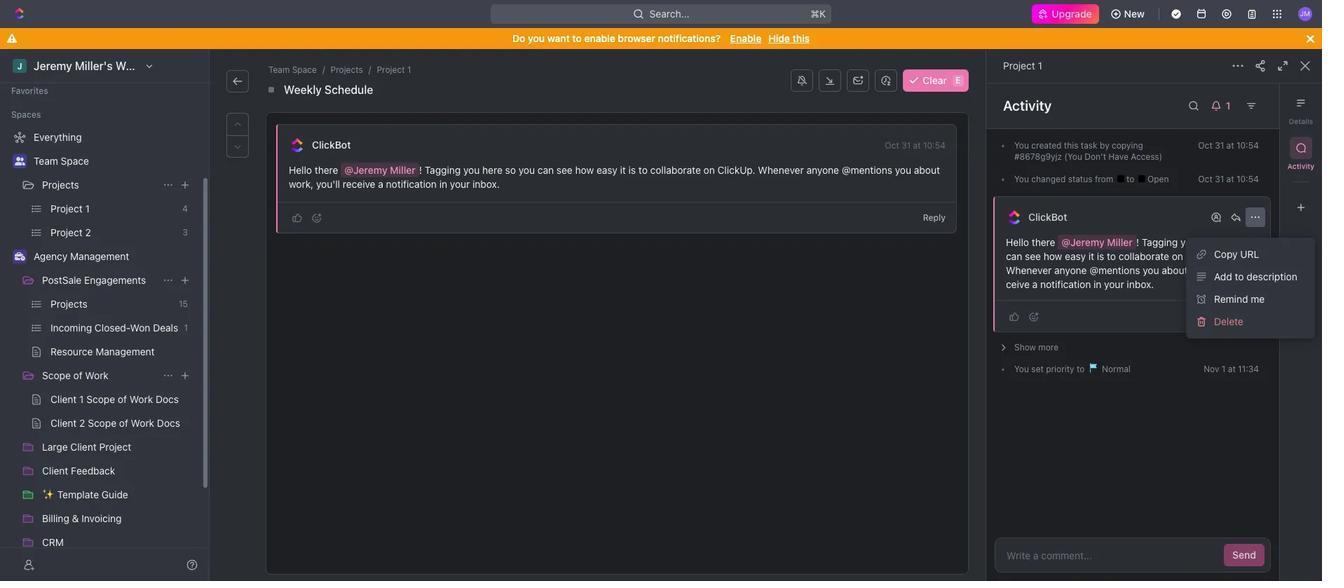 Task type: describe. For each thing, give the bounding box(es) containing it.
clickup. for a
[[717, 164, 755, 176]]

delete button
[[1192, 311, 1309, 333]]

can for ceive
[[1006, 250, 1022, 262]]

1 for project 1
[[1038, 60, 1042, 72]]

weekly schedule
[[284, 83, 373, 96]]

there for a
[[315, 164, 338, 176]]

postsale
[[42, 274, 82, 286]]

engagements
[[84, 274, 146, 286]]

by
[[1100, 140, 1109, 151]]

search...
[[649, 8, 689, 20]]

work, for a
[[289, 178, 313, 190]]

0 vertical spatial reply
[[923, 212, 946, 223]]

add to description button
[[1192, 266, 1309, 288]]

ceive
[[1006, 264, 1258, 290]]

you'll for a
[[316, 178, 340, 190]]

agency management link
[[34, 245, 193, 268]]

1 horizontal spatial project 1 link
[[1003, 60, 1042, 72]]

11:34
[[1238, 364, 1259, 374]]

see for ceive
[[1025, 250, 1041, 262]]

remind me button
[[1192, 288, 1309, 311]]

(you
[[1064, 151, 1082, 162]]

schedule
[[325, 83, 373, 96]]

0 vertical spatial team space link
[[266, 63, 320, 77]]

task sidebar content section
[[986, 83, 1279, 581]]

notifications?
[[658, 32, 721, 44]]

1 / from the left
[[322, 64, 325, 75]]

notification inside ! tagging you here so you can see how easy it is to collaborate on clickup. whenever anyone @mentions you about work, you'll receive a notification in your inbox.
[[386, 178, 437, 190]]

from
[[1095, 174, 1113, 184]]

0 vertical spatial projects
[[331, 64, 363, 75]]

agency management
[[34, 250, 129, 262]]

0 horizontal spatial 1
[[407, 64, 411, 75]]

tagging for ceive
[[1142, 236, 1178, 248]]

0 vertical spatial reply button
[[917, 210, 951, 226]]

management
[[70, 250, 129, 262]]

copying
[[1112, 140, 1143, 151]]

team space
[[34, 155, 89, 167]]

hide
[[768, 32, 790, 44]]

clear
[[923, 74, 947, 86]]

postsale engagements link
[[42, 269, 157, 292]]

1 vertical spatial projects link
[[42, 174, 157, 196]]

0 horizontal spatial project 1 link
[[374, 63, 414, 77]]

about for a
[[914, 164, 940, 176]]

browser
[[618, 32, 655, 44]]

your inside ! tagging you here so you can see how easy it is to collaborate on clickup. whenever anyone @mentions you about work, you'll re ceive a notification in your inbox.
[[1104, 278, 1124, 290]]

details
[[1289, 117, 1313, 125]]

collaborate for ceive
[[1119, 250, 1169, 262]]

clickup. for ceive
[[1186, 250, 1224, 262]]

url
[[1240, 248, 1259, 260]]

easy for ceive
[[1065, 250, 1086, 262]]

team for team space
[[34, 155, 58, 167]]

add
[[1214, 271, 1232, 282]]

normal
[[1100, 364, 1131, 374]]

0 vertical spatial projects link
[[328, 63, 366, 77]]

10:54 for created this task by copying
[[1237, 140, 1259, 151]]

here for ceive
[[1199, 236, 1220, 248]]

changed
[[1031, 174, 1066, 184]]

team for team space / projects / project 1
[[268, 64, 290, 75]]

clickbot button
[[311, 139, 351, 151]]

on for a
[[704, 164, 715, 176]]

0 horizontal spatial project
[[377, 64, 405, 75]]

remind
[[1214, 293, 1248, 305]]

oct for created this task by copying
[[1198, 140, 1213, 151]]

enable
[[584, 32, 615, 44]]

favorites button
[[6, 83, 54, 100]]

1 horizontal spatial project
[[1003, 60, 1035, 72]]

⌘k
[[811, 8, 826, 20]]

scope
[[42, 369, 71, 381]]

re
[[1244, 264, 1258, 276]]

at for set priority to
[[1228, 364, 1236, 374]]

notification inside ! tagging you here so you can see how easy it is to collaborate on clickup. whenever anyone @mentions you about work, you'll re ceive a notification in your inbox.
[[1040, 278, 1091, 290]]

open
[[1145, 174, 1169, 184]]

you created this task by copying #8678g9yjz (you don't have access)
[[1014, 140, 1162, 162]]

how for a
[[575, 164, 594, 176]]

collaborate for a
[[650, 164, 701, 176]]

so for ceive
[[1222, 236, 1233, 248]]

in inside ! tagging you here so you can see how easy it is to collaborate on clickup. whenever anyone @mentions you about work, you'll re ceive a notification in your inbox.
[[1094, 278, 1102, 290]]

description
[[1247, 271, 1297, 282]]

whenever for a
[[758, 164, 804, 176]]

2 / from the left
[[369, 64, 371, 75]]

upgrade
[[1052, 8, 1092, 20]]

scope of work
[[42, 369, 109, 381]]

work
[[85, 369, 109, 381]]

31 for changed status from
[[1215, 174, 1224, 184]]

remind me
[[1214, 293, 1265, 305]]

space for team space
[[61, 155, 89, 167]]

remind me button
[[1192, 288, 1309, 311]]

enable
[[730, 32, 761, 44]]

anyone for a
[[806, 164, 839, 176]]

there for ceive
[[1032, 236, 1055, 248]]

you for set priority to
[[1014, 364, 1029, 374]]

inbox. inside ! tagging you here so you can see how easy it is to collaborate on clickup. whenever anyone @mentions you about work, you'll re ceive a notification in your inbox.
[[1127, 278, 1154, 290]]

1 for nov 1 at 11:34
[[1222, 364, 1226, 374]]

is for ceive
[[1097, 250, 1104, 262]]

do
[[512, 32, 525, 44]]

scope of work link
[[42, 365, 157, 387]]

to inside ! tagging you here so you can see how easy it is to collaborate on clickup. whenever anyone @mentions you about work, you'll re ceive a notification in your inbox.
[[1107, 250, 1116, 262]]

@mentions for a
[[842, 164, 892, 176]]

status
[[1068, 174, 1092, 184]]

want
[[547, 32, 570, 44]]

this inside the you created this task by copying #8678g9yjz (you don't have access)
[[1064, 140, 1078, 151]]

reply inside task sidebar content section
[[1234, 311, 1257, 321]]

copy
[[1214, 248, 1238, 260]]

anyone for ceive
[[1054, 264, 1087, 276]]

add to description
[[1214, 271, 1297, 282]]

me
[[1251, 293, 1265, 305]]

copy url button
[[1192, 243, 1309, 266]]



Task type: locate. For each thing, give the bounding box(es) containing it.
send button
[[1224, 544, 1265, 566]]

see for a
[[556, 164, 573, 176]]

hello there inside task sidebar content section
[[1006, 236, 1058, 248]]

space for team space / projects / project 1
[[292, 64, 317, 75]]

about for ceive
[[1162, 264, 1188, 276]]

team
[[268, 64, 290, 75], [34, 155, 58, 167]]

whenever for ceive
[[1006, 264, 1052, 276]]

10:54
[[923, 140, 946, 151], [1237, 140, 1259, 151], [1237, 174, 1259, 184]]

space
[[292, 64, 317, 75], [61, 155, 89, 167]]

weekly schedule link
[[281, 81, 376, 98]]

1 horizontal spatial is
[[1097, 250, 1104, 262]]

there down 'clickbot' 'button'
[[315, 164, 338, 176]]

a inside ! tagging you here so you can see how easy it is to collaborate on clickup. whenever anyone @mentions you about work, you'll re ceive a notification in your inbox.
[[1032, 278, 1038, 290]]

1 vertical spatial a
[[1032, 278, 1038, 290]]

new button
[[1104, 3, 1153, 25]]

tree inside sidebar navigation
[[6, 126, 196, 581]]

0 horizontal spatial /
[[322, 64, 325, 75]]

here for a
[[482, 164, 503, 176]]

upgrade link
[[1032, 4, 1099, 24]]

1 horizontal spatial tagging
[[1142, 236, 1178, 248]]

2 you from the top
[[1014, 174, 1029, 184]]

at
[[913, 140, 921, 151], [1226, 140, 1234, 151], [1226, 174, 1234, 184], [1228, 364, 1236, 374]]

0 vertical spatial notification
[[386, 178, 437, 190]]

you'll for ceive
[[1218, 264, 1242, 276]]

whenever
[[758, 164, 804, 176], [1006, 264, 1052, 276]]

1 vertical spatial reply
[[1234, 311, 1257, 321]]

0 vertical spatial on
[[704, 164, 715, 176]]

there down changed
[[1032, 236, 1055, 248]]

oct for changed status from
[[1198, 174, 1213, 184]]

1 vertical spatial team space link
[[34, 150, 193, 172]]

! for ceive
[[1136, 236, 1139, 248]]

send
[[1232, 549, 1256, 561]]

oct 31 at 10:54 for changed status from
[[1198, 174, 1259, 184]]

notification
[[386, 178, 437, 190], [1040, 278, 1091, 290]]

1 horizontal spatial clickup.
[[1186, 250, 1224, 262]]

on inside ! tagging you here so you can see how easy it is to collaborate on clickup. whenever anyone @mentions you about work, you'll receive a notification in your inbox.
[[704, 164, 715, 176]]

see
[[556, 164, 573, 176], [1025, 250, 1041, 262]]

can inside ! tagging you here so you can see how easy it is to collaborate on clickup. whenever anyone @mentions you about work, you'll receive a notification in your inbox.
[[538, 164, 554, 176]]

1 horizontal spatial inbox.
[[1127, 278, 1154, 290]]

so inside ! tagging you here so you can see how easy it is to collaborate on clickup. whenever anyone @mentions you about work, you'll re ceive a notification in your inbox.
[[1222, 236, 1233, 248]]

at for changed status from
[[1226, 174, 1234, 184]]

to inside ! tagging you here so you can see how easy it is to collaborate on clickup. whenever anyone @mentions you about work, you'll receive a notification in your inbox.
[[639, 164, 648, 176]]

! tagging you here so you can see how easy it is to collaborate on clickup. whenever anyone @mentions you about work, you'll re ceive a notification in your inbox.
[[1006, 236, 1258, 290]]

0 vertical spatial tagging
[[425, 164, 461, 176]]

space inside sidebar navigation
[[61, 155, 89, 167]]

you inside the you created this task by copying #8678g9yjz (you don't have access)
[[1014, 140, 1029, 151]]

reply button
[[917, 210, 951, 226], [1229, 308, 1262, 325]]

1 vertical spatial you'll
[[1218, 264, 1242, 276]]

2 horizontal spatial 1
[[1222, 364, 1226, 374]]

created
[[1031, 140, 1062, 151]]

!
[[419, 164, 422, 176], [1136, 236, 1139, 248]]

easy inside ! tagging you here so you can see how easy it is to collaborate on clickup. whenever anyone @mentions you about work, you'll re ceive a notification in your inbox.
[[1065, 250, 1086, 262]]

here
[[482, 164, 503, 176], [1199, 236, 1220, 248]]

0 vertical spatial work,
[[289, 178, 313, 190]]

1 vertical spatial you
[[1014, 174, 1029, 184]]

1 inside task sidebar content section
[[1222, 364, 1226, 374]]

1 horizontal spatial notification
[[1040, 278, 1091, 290]]

is
[[629, 164, 636, 176], [1097, 250, 1104, 262]]

1 horizontal spatial on
[[1172, 250, 1183, 262]]

1 horizontal spatial hello there
[[1006, 236, 1058, 248]]

project
[[1003, 60, 1035, 72], [377, 64, 405, 75]]

postsale engagements
[[42, 274, 146, 286]]

0 vertical spatial this
[[792, 32, 810, 44]]

work, for ceive
[[1190, 264, 1215, 276]]

easy inside ! tagging you here so you can see how easy it is to collaborate on clickup. whenever anyone @mentions you about work, you'll receive a notification in your inbox.
[[597, 164, 617, 176]]

oct 31 at 10:54 for created this task by copying
[[1198, 140, 1259, 151]]

in
[[439, 178, 447, 190], [1094, 278, 1102, 290]]

so inside ! tagging you here so you can see how easy it is to collaborate on clickup. whenever anyone @mentions you about work, you'll receive a notification in your inbox.
[[505, 164, 516, 176]]

new
[[1124, 8, 1145, 20]]

easy
[[597, 164, 617, 176], [1065, 250, 1086, 262]]

about inside ! tagging you here so you can see how easy it is to collaborate on clickup. whenever anyone @mentions you about work, you'll receive a notification in your inbox.
[[914, 164, 940, 176]]

a
[[378, 178, 383, 190], [1032, 278, 1038, 290]]

tagging inside ! tagging you here so you can see how easy it is to collaborate on clickup. whenever anyone @mentions you about work, you'll re ceive a notification in your inbox.
[[1142, 236, 1178, 248]]

how for ceive
[[1044, 250, 1062, 262]]

to
[[572, 32, 582, 44], [639, 164, 648, 176], [1126, 174, 1137, 184], [1107, 250, 1116, 262], [1235, 271, 1244, 282], [1077, 364, 1085, 374]]

1 vertical spatial in
[[1094, 278, 1102, 290]]

easy for a
[[597, 164, 617, 176]]

0 horizontal spatial clickup.
[[717, 164, 755, 176]]

work, inside ! tagging you here so you can see how easy it is to collaborate on clickup. whenever anyone @mentions you about work, you'll re ceive a notification in your inbox.
[[1190, 264, 1215, 276]]

1 horizontal spatial activity
[[1288, 162, 1314, 170]]

0 horizontal spatial see
[[556, 164, 573, 176]]

you left changed
[[1014, 174, 1029, 184]]

1 horizontal spatial easy
[[1065, 250, 1086, 262]]

0 horizontal spatial hello
[[289, 164, 312, 176]]

space up weekly on the left of the page
[[292, 64, 317, 75]]

tree
[[6, 126, 196, 581]]

you'll inside ! tagging you here so you can see how easy it is to collaborate on clickup. whenever anyone @mentions you about work, you'll receive a notification in your inbox.
[[316, 178, 340, 190]]

0 vertical spatial easy
[[597, 164, 617, 176]]

0 vertical spatial can
[[538, 164, 554, 176]]

you
[[528, 32, 545, 44], [463, 164, 480, 176], [519, 164, 535, 176], [895, 164, 911, 176], [1180, 236, 1197, 248], [1236, 236, 1252, 248], [1143, 264, 1159, 276]]

you up "#8678g9yjz"
[[1014, 140, 1029, 151]]

1 vertical spatial clickup.
[[1186, 250, 1224, 262]]

can for a
[[538, 164, 554, 176]]

here inside ! tagging you here so you can see how easy it is to collaborate on clickup. whenever anyone @mentions you about work, you'll receive a notification in your inbox.
[[482, 164, 503, 176]]

see inside ! tagging you here so you can see how easy it is to collaborate on clickup. whenever anyone @mentions you about work, you'll re ceive a notification in your inbox.
[[1025, 250, 1041, 262]]

0 vertical spatial here
[[482, 164, 503, 176]]

0 horizontal spatial whenever
[[758, 164, 804, 176]]

work, down 'clickbot' 'button'
[[289, 178, 313, 190]]

nov
[[1204, 364, 1219, 374]]

space right user group image
[[61, 155, 89, 167]]

hello for ceive
[[1006, 236, 1029, 248]]

0 horizontal spatial notification
[[386, 178, 437, 190]]

0 horizontal spatial clickbot
[[312, 139, 351, 151]]

0 horizontal spatial easy
[[597, 164, 617, 176]]

0 horizontal spatial collaborate
[[650, 164, 701, 176]]

project 1 link up weekly schedule link at the left of the page
[[374, 63, 414, 77]]

0 horizontal spatial this
[[792, 32, 810, 44]]

see inside ! tagging you here so you can see how easy it is to collaborate on clickup. whenever anyone @mentions you about work, you'll receive a notification in your inbox.
[[556, 164, 573, 176]]

is inside ! tagging you here so you can see how easy it is to collaborate on clickup. whenever anyone @mentions you about work, you'll receive a notification in your inbox.
[[629, 164, 636, 176]]

have
[[1109, 151, 1128, 162]]

nov 1 at 11:34
[[1204, 364, 1259, 374]]

tree containing team space
[[6, 126, 196, 581]]

@mentions for ceive
[[1090, 264, 1140, 276]]

/
[[322, 64, 325, 75], [369, 64, 371, 75]]

is for a
[[629, 164, 636, 176]]

0 horizontal spatial hello there
[[289, 164, 341, 176]]

0 horizontal spatial your
[[450, 178, 470, 190]]

/ up schedule
[[369, 64, 371, 75]]

0 vertical spatial a
[[378, 178, 383, 190]]

set
[[1031, 364, 1044, 374]]

you
[[1014, 140, 1029, 151], [1014, 174, 1029, 184], [1014, 364, 1029, 374]]

set priority to
[[1029, 364, 1087, 374]]

0 vertical spatial clickbot
[[312, 139, 351, 151]]

1 horizontal spatial it
[[1088, 250, 1094, 262]]

#8678g9yjz
[[1014, 151, 1062, 162]]

1 horizontal spatial team space link
[[266, 63, 320, 77]]

there inside task sidebar content section
[[1032, 236, 1055, 248]]

e
[[956, 75, 961, 86]]

clickbot up receive
[[312, 139, 351, 151]]

how inside ! tagging you here so you can see how easy it is to collaborate on clickup. whenever anyone @mentions you about work, you'll receive a notification in your inbox.
[[575, 164, 594, 176]]

collaborate
[[650, 164, 701, 176], [1119, 250, 1169, 262]]

1
[[1038, 60, 1042, 72], [407, 64, 411, 75], [1222, 364, 1226, 374]]

it inside ! tagging you here so you can see how easy it is to collaborate on clickup. whenever anyone @mentions you about work, you'll receive a notification in your inbox.
[[620, 164, 626, 176]]

tagging inside ! tagging you here so you can see how easy it is to collaborate on clickup. whenever anyone @mentions you about work, you'll receive a notification in your inbox.
[[425, 164, 461, 176]]

hello
[[289, 164, 312, 176], [1006, 236, 1029, 248]]

tagging for a
[[425, 164, 461, 176]]

0 vertical spatial there
[[315, 164, 338, 176]]

so for a
[[505, 164, 516, 176]]

agency
[[34, 250, 67, 262]]

in inside ! tagging you here so you can see how easy it is to collaborate on clickup. whenever anyone @mentions you about work, you'll receive a notification in your inbox.
[[439, 178, 447, 190]]

anyone
[[806, 164, 839, 176], [1054, 264, 1087, 276]]

task sidebar navigation tab list
[[1286, 92, 1316, 219]]

team space / projects / project 1
[[268, 64, 411, 75]]

it for a
[[620, 164, 626, 176]]

1 vertical spatial team
[[34, 155, 58, 167]]

clickup. inside ! tagging you here so you can see how easy it is to collaborate on clickup. whenever anyone @mentions you about work, you'll receive a notification in your inbox.
[[717, 164, 755, 176]]

hello there for a
[[289, 164, 341, 176]]

you'll left receive
[[316, 178, 340, 190]]

1 horizontal spatial reply button
[[1229, 308, 1262, 325]]

changed status from
[[1029, 174, 1116, 184]]

it inside ! tagging you here so you can see how easy it is to collaborate on clickup. whenever anyone @mentions you about work, you'll re ceive a notification in your inbox.
[[1088, 250, 1094, 262]]

project 1
[[1003, 60, 1042, 72]]

0 horizontal spatial in
[[439, 178, 447, 190]]

you'll down copy
[[1218, 264, 1242, 276]]

2 vertical spatial you
[[1014, 364, 1029, 374]]

team up weekly on the left of the page
[[268, 64, 290, 75]]

/ up weekly schedule
[[322, 64, 325, 75]]

1 horizontal spatial here
[[1199, 236, 1220, 248]]

you'll inside ! tagging you here so you can see how easy it is to collaborate on clickup. whenever anyone @mentions you about work, you'll re ceive a notification in your inbox.
[[1218, 264, 1242, 276]]

1 horizontal spatial this
[[1064, 140, 1078, 151]]

1 vertical spatial see
[[1025, 250, 1041, 262]]

your inside ! tagging you here so you can see how easy it is to collaborate on clickup. whenever anyone @mentions you about work, you'll receive a notification in your inbox.
[[450, 178, 470, 190]]

business time image
[[14, 252, 25, 261]]

! for a
[[419, 164, 422, 176]]

@mentions inside ! tagging you here so you can see how easy it is to collaborate on clickup. whenever anyone @mentions you about work, you'll re ceive a notification in your inbox.
[[1090, 264, 1140, 276]]

work, inside ! tagging you here so you can see how easy it is to collaborate on clickup. whenever anyone @mentions you about work, you'll receive a notification in your inbox.
[[289, 178, 313, 190]]

1 vertical spatial activity
[[1288, 162, 1314, 170]]

receive
[[343, 178, 375, 190]]

@mentions inside ! tagging you here so you can see how easy it is to collaborate on clickup. whenever anyone @mentions you about work, you'll receive a notification in your inbox.
[[842, 164, 892, 176]]

3 you from the top
[[1014, 364, 1029, 374]]

1 vertical spatial anyone
[[1054, 264, 1087, 276]]

your
[[450, 178, 470, 190], [1104, 278, 1124, 290]]

! tagging you here so you can see how easy it is to collaborate on clickup. whenever anyone @mentions you about work, you'll receive a notification in your inbox.
[[289, 164, 943, 190]]

team right user group image
[[34, 155, 58, 167]]

here inside ! tagging you here so you can see how easy it is to collaborate on clickup. whenever anyone @mentions you about work, you'll re ceive a notification in your inbox.
[[1199, 236, 1220, 248]]

0 horizontal spatial anyone
[[806, 164, 839, 176]]

of
[[73, 369, 82, 381]]

0 vertical spatial anyone
[[806, 164, 839, 176]]

activity inside task sidebar navigation tab list
[[1288, 162, 1314, 170]]

0 vertical spatial about
[[914, 164, 940, 176]]

hello there down changed
[[1006, 236, 1058, 248]]

at for created this task by copying
[[1226, 140, 1234, 151]]

projects inside sidebar navigation
[[42, 179, 79, 191]]

1 horizontal spatial your
[[1104, 278, 1124, 290]]

1 you from the top
[[1014, 140, 1029, 151]]

about inside ! tagging you here so you can see how easy it is to collaborate on clickup. whenever anyone @mentions you about work, you'll re ceive a notification in your inbox.
[[1162, 264, 1188, 276]]

can inside ! tagging you here so you can see how easy it is to collaborate on clickup. whenever anyone @mentions you about work, you'll re ceive a notification in your inbox.
[[1006, 250, 1022, 262]]

you left set
[[1014, 364, 1029, 374]]

can
[[538, 164, 554, 176], [1006, 250, 1022, 262]]

tagging
[[425, 164, 461, 176], [1142, 236, 1178, 248]]

a inside ! tagging you here so you can see how easy it is to collaborate on clickup. whenever anyone @mentions you about work, you'll receive a notification in your inbox.
[[378, 178, 383, 190]]

you for changed status from
[[1014, 174, 1029, 184]]

1 horizontal spatial so
[[1222, 236, 1233, 248]]

spaces
[[11, 109, 41, 120]]

1 vertical spatial notification
[[1040, 278, 1091, 290]]

0 horizontal spatial it
[[620, 164, 626, 176]]

team inside sidebar navigation
[[34, 155, 58, 167]]

0 horizontal spatial team
[[34, 155, 58, 167]]

1 horizontal spatial in
[[1094, 278, 1102, 290]]

user group image
[[14, 157, 25, 165]]

1 horizontal spatial reply
[[1234, 311, 1257, 321]]

1 vertical spatial so
[[1222, 236, 1233, 248]]

is inside ! tagging you here so you can see how easy it is to collaborate on clickup. whenever anyone @mentions you about work, you'll re ceive a notification in your inbox.
[[1097, 250, 1104, 262]]

1 horizontal spatial /
[[369, 64, 371, 75]]

collaborate inside ! tagging you here so you can see how easy it is to collaborate on clickup. whenever anyone @mentions you about work, you'll receive a notification in your inbox.
[[650, 164, 701, 176]]

clickbot down changed
[[1028, 211, 1067, 223]]

0 vertical spatial collaborate
[[650, 164, 701, 176]]

hello there down 'clickbot' 'button'
[[289, 164, 341, 176]]

0 vertical spatial so
[[505, 164, 516, 176]]

31
[[902, 140, 911, 151], [1215, 140, 1224, 151], [1215, 174, 1224, 184]]

it
[[620, 164, 626, 176], [1088, 250, 1094, 262]]

projects link down team space
[[42, 174, 157, 196]]

1 vertical spatial collaborate
[[1119, 250, 1169, 262]]

you'll
[[316, 178, 340, 190], [1218, 264, 1242, 276]]

1 vertical spatial whenever
[[1006, 264, 1052, 276]]

projects up schedule
[[331, 64, 363, 75]]

whenever inside ! tagging you here so you can see how easy it is to collaborate on clickup. whenever anyone @mentions you about work, you'll receive a notification in your inbox.
[[758, 164, 804, 176]]

1 horizontal spatial anyone
[[1054, 264, 1087, 276]]

hello inside task sidebar content section
[[1006, 236, 1029, 248]]

it for ceive
[[1088, 250, 1094, 262]]

projects
[[331, 64, 363, 75], [42, 179, 79, 191]]

project 1 link down upgrade link
[[1003, 60, 1042, 72]]

1 vertical spatial this
[[1064, 140, 1078, 151]]

31 for created this task by copying
[[1215, 140, 1224, 151]]

work, down copy
[[1190, 264, 1215, 276]]

1 horizontal spatial see
[[1025, 250, 1041, 262]]

0 horizontal spatial about
[[914, 164, 940, 176]]

0 horizontal spatial there
[[315, 164, 338, 176]]

0 horizontal spatial you'll
[[316, 178, 340, 190]]

access)
[[1131, 151, 1162, 162]]

anyone inside ! tagging you here so you can see how easy it is to collaborate on clickup. whenever anyone @mentions you about work, you'll re ceive a notification in your inbox.
[[1054, 264, 1087, 276]]

1 vertical spatial here
[[1199, 236, 1220, 248]]

0 horizontal spatial a
[[378, 178, 383, 190]]

1 vertical spatial clickbot
[[1028, 211, 1067, 223]]

1 horizontal spatial space
[[292, 64, 317, 75]]

activity down project 1
[[1003, 97, 1052, 114]]

copy url
[[1214, 248, 1259, 260]]

project 1 link
[[1003, 60, 1042, 72], [374, 63, 414, 77]]

1 horizontal spatial projects
[[331, 64, 363, 75]]

favorites
[[11, 86, 48, 96]]

clickup. inside ! tagging you here so you can see how easy it is to collaborate on clickup. whenever anyone @mentions you about work, you'll re ceive a notification in your inbox.
[[1186, 250, 1224, 262]]

0 horizontal spatial can
[[538, 164, 554, 176]]

1 horizontal spatial how
[[1044, 250, 1062, 262]]

sidebar navigation
[[0, 49, 210, 581]]

1 horizontal spatial hello
[[1006, 236, 1029, 248]]

clickbot
[[312, 139, 351, 151], [1028, 211, 1067, 223]]

hello for a
[[289, 164, 312, 176]]

reply
[[923, 212, 946, 223], [1234, 311, 1257, 321]]

oct
[[885, 140, 899, 151], [1198, 140, 1213, 151], [1198, 174, 1213, 184]]

this right hide
[[792, 32, 810, 44]]

0 horizontal spatial on
[[704, 164, 715, 176]]

how
[[575, 164, 594, 176], [1044, 250, 1062, 262]]

! inside ! tagging you here so you can see how easy it is to collaborate on clickup. whenever anyone @mentions you about work, you'll receive a notification in your inbox.
[[419, 164, 422, 176]]

collaborate inside ! tagging you here so you can see how easy it is to collaborate on clickup. whenever anyone @mentions you about work, you'll re ceive a notification in your inbox.
[[1119, 250, 1169, 262]]

0 horizontal spatial reply
[[923, 212, 946, 223]]

! inside ! tagging you here so you can see how easy it is to collaborate on clickup. whenever anyone @mentions you about work, you'll re ceive a notification in your inbox.
[[1136, 236, 1139, 248]]

hello there for ceive
[[1006, 236, 1058, 248]]

priority
[[1046, 364, 1074, 374]]

projects down team space
[[42, 179, 79, 191]]

10:54 for changed status from
[[1237, 174, 1259, 184]]

anyone inside ! tagging you here so you can see how easy it is to collaborate on clickup. whenever anyone @mentions you about work, you'll receive a notification in your inbox.
[[806, 164, 839, 176]]

inbox. inside ! tagging you here so you can see how easy it is to collaborate on clickup. whenever anyone @mentions you about work, you'll receive a notification in your inbox.
[[473, 178, 500, 190]]

clickbot inside 'button'
[[312, 139, 351, 151]]

whenever inside ! tagging you here so you can see how easy it is to collaborate on clickup. whenever anyone @mentions you about work, you'll re ceive a notification in your inbox.
[[1006, 264, 1052, 276]]

do you want to enable browser notifications? enable hide this
[[512, 32, 810, 44]]

1 horizontal spatial you'll
[[1218, 264, 1242, 276]]

activity inside task sidebar content section
[[1003, 97, 1052, 114]]

1 vertical spatial is
[[1097, 250, 1104, 262]]

delete
[[1214, 315, 1243, 327]]

weekly
[[284, 83, 322, 96]]

to inside add to description button
[[1235, 271, 1244, 282]]

0 vertical spatial your
[[450, 178, 470, 190]]

0 vertical spatial how
[[575, 164, 594, 176]]

don't
[[1085, 151, 1106, 162]]

this up (you
[[1064, 140, 1078, 151]]

clickbot inside task sidebar content section
[[1028, 211, 1067, 223]]

hello there
[[289, 164, 341, 176], [1006, 236, 1058, 248]]

activity
[[1003, 97, 1052, 114], [1288, 162, 1314, 170]]

1 vertical spatial it
[[1088, 250, 1094, 262]]

1 horizontal spatial !
[[1136, 236, 1139, 248]]

how inside ! tagging you here so you can see how easy it is to collaborate on clickup. whenever anyone @mentions you about work, you'll re ceive a notification in your inbox.
[[1044, 250, 1062, 262]]

0 vertical spatial inbox.
[[473, 178, 500, 190]]

so
[[505, 164, 516, 176], [1222, 236, 1233, 248]]

inbox.
[[473, 178, 500, 190], [1127, 278, 1154, 290]]

0 vertical spatial hello
[[289, 164, 312, 176]]

1 vertical spatial hello
[[1006, 236, 1029, 248]]

0 horizontal spatial team space link
[[34, 150, 193, 172]]

on inside ! tagging you here so you can see how easy it is to collaborate on clickup. whenever anyone @mentions you about work, you'll re ceive a notification in your inbox.
[[1172, 250, 1183, 262]]

projects link up schedule
[[328, 63, 366, 77]]

activity down details on the top right of the page
[[1288, 162, 1314, 170]]

0 vertical spatial !
[[419, 164, 422, 176]]

on for ceive
[[1172, 250, 1183, 262]]

task
[[1081, 140, 1097, 151]]



Task type: vqa. For each thing, say whether or not it's contained in the screenshot.
top incoming closed-won deals
no



